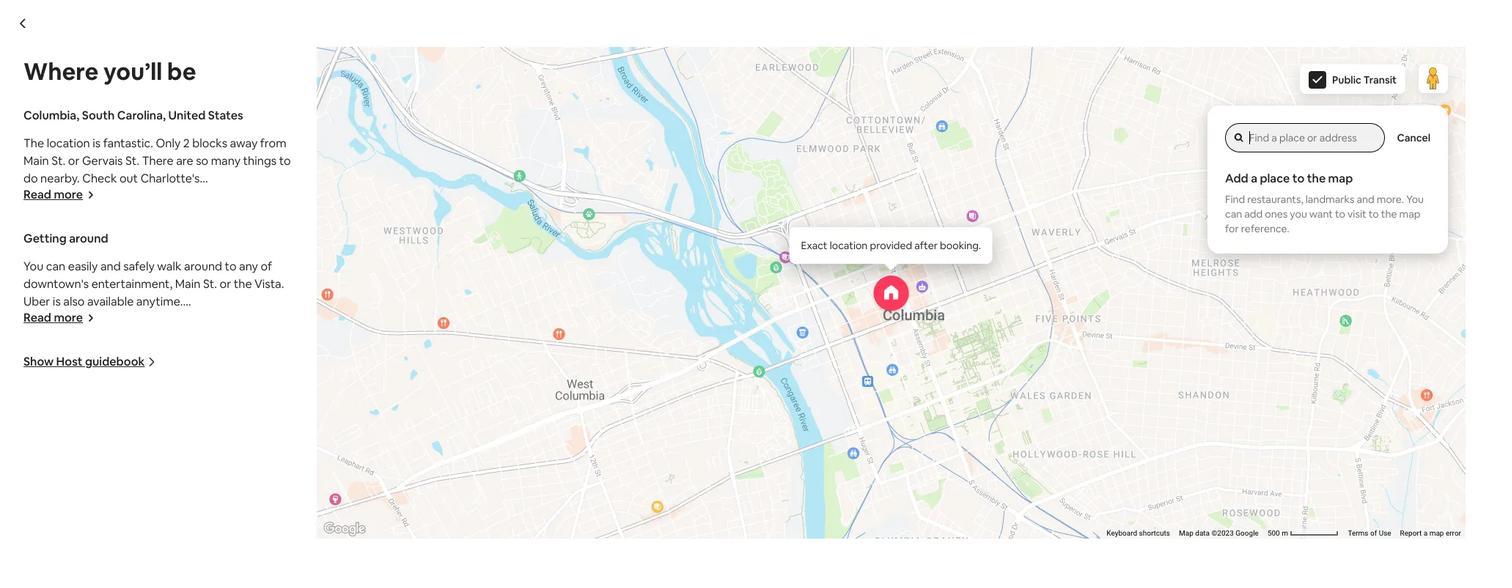 Task type: describe. For each thing, give the bounding box(es) containing it.
the inside street parking is free 6pm-9am and weekends! parking is on the street out in front or side of the building where you can see your car from the window. or one of the garages within a 2 block distance. the washington st or lincoln st garage have reasonable and flexible hourly or overnight rates. we do not recommend parking at the library where they enforce towing.
[[75, 400, 96, 415]]

inside for only 2 blocks away from main st. or gervais st.
[[525, 208, 557, 224]]

can inside the add a place to the map find restaurants, landmarks and more. you can add ones you want to visit to the map for reference.
[[1225, 207, 1242, 221]]

towing.
[[171, 452, 211, 468]]

at down aristocrat,
[[638, 384, 649, 400]]

response rate 100%
[[745, 404, 854, 420]]

about
[[412, 384, 444, 400]]

drive for only 2 blocks away from main st. or gervais st. only a 4 minute drive to usc or a 6 block walk. only 5 blocks to colonia life arena. only 6 blocks to koger center and carolina coliseum so 10 minute walk or 3 minute drive. only 4 blocks from the convention center. 7 blocks from township auditorium.
[[415, 261, 442, 277]]

to inside you can easily and safely walk around to any of downtown's entertainment, main st. or the vista. uber is also available anytime.
[[225, 259, 236, 274]]

on inside mention you're staying at our airbnb lofts at the aristocrat, the restaurant downstairs for a friendly discount! :) also check out sugar & stone on the 2nd floor to inquire about getting a message during your stay at the lofts!
[[1082, 367, 1096, 382]]

report a map error for report a map error link corresponding to top terms of use link
[[1084, 131, 1145, 139]]

coliseum for only 2 blocks away from main st. or gervais st. only a 4 minute drive to usc or a 6 block walk. only 5 blocks to colonia life arena. only 6 blocks to koger center and carolina coliseum so 10 minute walk or 3 minute drive.
[[23, 312, 73, 327]]

1,473
[[349, 404, 376, 420]]

auditorium. inside where you'll be dialog
[[153, 347, 216, 362]]

distance.
[[23, 400, 72, 415]]

my inside the hi! i'm a small business owner servicing paint parties for groups and free paint kits togo. big fan of airbnb, also traveling, art, tennis and my lil kiddos! ❤️
[[387, 474, 403, 489]]

time
[[800, 431, 824, 446]]

and down hi!
[[328, 456, 349, 472]]

4 for only 2 blocks away from main st. or gervais st. only a 4 minute drive to usc or a 6 block walk. only 5 blocks to colonia life arena. only 6 blocks to koger center and carolina coliseum so 10 minute walk or 3 minute drive. only 4 blocks from the convention center. 7 blocks from township auditorium.
[[365, 261, 372, 277]]

the inside during your stay you will be receiving all your check in info via airbnb before your trip. you'll independently let yourself into the building
[[576, 547, 594, 562]]

all
[[439, 529, 451, 545]]

read for the location is fantastic. only 2 blocks away from main st. or gervais st. there are so many things to do nearby. check out charlotte's recommendations on my profile or in the house manual inside the loft for a list of ideas!
[[23, 187, 51, 202]]

you'll
[[103, 56, 162, 87]]

use for top terms of use link
[[1063, 131, 1075, 139]]

be inside where you'll be dialog
[[167, 56, 196, 87]]

started
[[881, 420, 921, 435]]

neighbors
[[365, 420, 419, 435]]

place
[[1260, 171, 1290, 186]]

states for only 2 blocks away from main st. or gervais st.
[[513, 163, 548, 178]]

receiving
[[387, 529, 437, 545]]

charlotte's for only 6 blocks to koger center and carolina coliseum so 10 minute walk or 3 minute drive.
[[981, 191, 1040, 206]]

10 for only 2 blocks away from main st. or gervais st. only a 4 minute drive to usc or a 6 block walk. only 5 blocks to colonia life arena. only 6 blocks to koger center and carolina coliseum so 10 minute walk or 3 minute drive. only 4 blocks from the convention center. 7 blocks from township auditorium.
[[630, 296, 642, 312]]

koger for only 2 blocks away from main st. or gervais st. only a 4 minute drive to usc or a 6 block walk. only 5 blocks to colonia life arena. only 6 blocks to koger center and carolina coliseum so 10 minute walk or 3 minute drive. only 4 blocks from the convention center. 7 blocks from township auditorium.
[[417, 296, 450, 312]]

󰀃
[[567, 403, 574, 421]]

south for only 2 blocks away from main st. or gervais st.
[[387, 163, 420, 178]]

block for only 2 blocks away from main st. or gervais st. only a 4 minute drive to usc or a 6 block walk. only 5 blocks to colonia life arena. only 6 blocks to koger center and carolina coliseum so 10 minute walk or 3 minute drive.
[[211, 259, 241, 274]]

on inside street parking is free 6pm-9am and weekends! parking is on the street out in front or side of the building where you can see your car from the window. or one of the garages within a 2 block distance. the washington st or lincoln st garage have reasonable and flexible hourly or overnight rates. we do not recommend parking at the library where they enforce towing.
[[77, 347, 90, 362]]

more.
[[1377, 193, 1404, 206]]

columbia, south carolina, united states for only a 4 minute drive to usc or a 6 block walk.
[[23, 108, 243, 123]]

and inside you can easily and safely walk around to any of downtown's entertainment, main st. or the vista. uber is also available anytime.
[[100, 259, 121, 274]]

outside
[[872, 534, 903, 546]]

keyboard shortcuts for top terms of use link's keyboard shortcuts button
[[791, 131, 854, 139]]

m for top terms of use link
[[966, 131, 972, 139]]

your right all
[[453, 529, 477, 545]]

:)
[[913, 367, 919, 382]]

gervais inside only 2 blocks away from main st. or gervais st. only a 4 minute drive to usc or a 6 block walk. only 5 blocks to colonia life arena. only 6 blocks to koger center and carolina coliseum so 10 minute walk or 3 minute drive. only 4 blocks from the convention center. 7 blocks from township auditorium.
[[520, 244, 561, 259]]

getting around
[[23, 231, 108, 246]]

0 vertical spatial paint
[[538, 439, 565, 454]]

before
[[605, 529, 641, 545]]

2 st from the left
[[234, 400, 245, 415]]

location for only 2 blocks away from main st. or gervais st.
[[352, 191, 395, 206]]

overnight
[[228, 417, 280, 433]]

hosted
[[387, 344, 443, 365]]

1 horizontal spatial 4
[[356, 314, 363, 329]]

auditorium. inside only 2 blocks away from main st. or gervais st. only a 4 minute drive to usc or a 6 block walk. only 5 blocks to colonia life arena. only 6 blocks to koger center and carolina coliseum so 10 minute walk or 3 minute drive. only 4 blocks from the convention center. 7 blocks from township auditorium.
[[458, 332, 521, 347]]

show host guidebook
[[23, 354, 145, 370]]

report for top terms of use link
[[1084, 131, 1106, 139]]

away inside only 2 blocks away from main st. or gervais st. only a 4 minute drive to usc or a 6 block walk. only 5 blocks to colonia life arena. only 6 blocks to koger center and carolina coliseum so 10 minute walk or 3 minute drive. only 4 blocks from the convention center. 7 blocks from township auditorium.
[[403, 244, 430, 259]]

can inside you can easily and safely walk around to any of downtown's entertainment, main st. or the vista. uber is also available anytime.
[[46, 259, 65, 274]]

undergoing
[[442, 420, 504, 435]]

your inside to protect your payment, never transfer money or communicate outside of the airbnb website or app.
[[819, 522, 837, 534]]

airbnb inside mention you're staying at our airbnb lofts at the aristocrat, the restaurant downstairs for a friendly discount! :) also check out sugar & stone on the 2nd floor to inquire about getting a message during your stay at the lofts!
[[486, 367, 523, 382]]

and up "front"
[[194, 329, 214, 345]]

arena. for only 2 blocks away from main st. or gervais st. only a 4 minute drive to usc or a 6 block walk. only 5 blocks to colonia life arena. only 6 blocks to koger center and carolina coliseum so 10 minute walk or 3 minute drive. only 4 blocks from the convention center. 7 blocks from township auditorium.
[[482, 279, 517, 294]]

identity
[[460, 404, 502, 420]]

united for only 2 blocks away from main st. or gervais st.
[[473, 163, 511, 178]]

of inside you can easily and safely walk around to any of downtown's entertainment, main st. or the vista. uber is also available anytime.
[[261, 259, 272, 274]]

check inside mention you're staying at our airbnb lofts at the aristocrat, the restaurant downstairs for a friendly discount! :) also check out sugar & stone on the 2nd floor to inquire about getting a message during your stay at the lofts!
[[948, 367, 980, 382]]

reported
[[758, 420, 807, 435]]

your inside ***our neighbors are undergoing major construction in 2023. some guest's have reported construction started really early in the morning. we keep courtesy earplugs by the bed for your convenience!
[[507, 437, 531, 453]]

you inside during your stay you will be receiving all your check in info via airbnb before your trip. you'll independently let yourself into the building
[[328, 529, 348, 545]]

6 left the any
[[202, 259, 209, 274]]

and inside only 2 blocks away from main st. or gervais st. only a 4 minute drive to usc or a 6 block walk. only 5 blocks to colonia life arena. only 6 blocks to koger center and carolina coliseum so 10 minute walk or 3 minute drive. only 4 blocks from the convention center. 7 blocks from township auditorium.
[[492, 296, 513, 312]]

airbnb inside to protect your payment, never transfer money or communicate outside of the airbnb website or app.
[[930, 534, 958, 546]]

to
[[774, 522, 784, 534]]

contact
[[762, 479, 808, 494]]

500 for top terms of use link
[[952, 131, 964, 139]]

to protect your payment, never transfer money or communicate outside of the airbnb website or app.
[[774, 522, 958, 557]]

you inside the add a place to the map find restaurants, landmarks and more. you can add ones you want to visit to the map for reference.
[[1290, 207, 1307, 221]]

1 vertical spatial paint
[[378, 456, 404, 472]]

discount!
[[861, 367, 910, 382]]

many for 7 blocks from township auditorium.
[[211, 153, 241, 169]]

response for response time : within an hour
[[745, 431, 797, 446]]

there for only a 4 minute drive to usc or a 6 block walk.
[[712, 191, 744, 206]]

6 up convention at bottom
[[507, 261, 514, 277]]

6 down show more
[[356, 296, 363, 312]]

by inside hosted by charlotte joined in june 2016
[[446, 344, 465, 365]]

***our
[[328, 420, 363, 435]]

will
[[351, 529, 368, 545]]

the for only 2 blocks away from main st. or gervais st.
[[328, 191, 349, 206]]

where
[[23, 56, 98, 87]]

life for only 2 blocks away from main st. or gervais st. only a 4 minute drive to usc or a 6 block walk. only 5 blocks to colonia life arena. only 6 blocks to koger center and carolina coliseum so 10 minute walk or 3 minute drive.
[[155, 276, 175, 292]]

public transit
[[1332, 73, 1397, 87]]

is inside you can easily and safely walk around to any of downtown's entertainment, main st. or the vista. uber is also available anytime.
[[53, 294, 61, 309]]

2 inside only 2 blocks away from main st. or gervais st. only a 4 minute drive to usc or a 6 block walk. only 5 blocks to colonia life arena. only 6 blocks to koger center and carolina coliseum so 10 minute walk or 3 minute drive. only 4 blocks from the convention center. 7 blocks from township auditorium.
[[356, 244, 362, 259]]

courtesy
[[328, 437, 376, 453]]

more for the location is fantastic. only 2 blocks away from main st. or gervais st. there are so many things to do nearby. check out charlotte's recommendations on my profile or in the house manual inside the loft for a list of ideas!
[[54, 187, 83, 202]]

use for the right terms of use link
[[1379, 529, 1391, 537]]

check inside during your stay you will be receiving all your check in info via airbnb before your trip. you'll independently let yourself into the building
[[480, 529, 512, 545]]

walk. for only 2 blocks away from main st. or gervais st. only a 4 minute drive to usc or a 6 block walk. only 5 blocks to colonia life arena. only 6 blocks to koger center and carolina coliseum so 10 minute walk or 3 minute drive. only 4 blocks from the convention center. 7 blocks from township auditorium.
[[549, 261, 576, 277]]

township inside where you'll be dialog
[[99, 347, 150, 362]]

0 vertical spatial where
[[69, 364, 103, 380]]

kits
[[407, 456, 426, 472]]

convenience!
[[533, 437, 605, 453]]

1 vertical spatial more
[[361, 254, 390, 269]]

profile for only a 4 minute drive to usc or a 6 block walk.
[[364, 208, 399, 224]]

of inside the hi! i'm a small business owner servicing paint parties for groups and free paint kits togo. big fan of airbnb, also traveling, art, tennis and my lil kiddos! ❤️
[[501, 456, 512, 472]]

stone
[[1048, 367, 1079, 382]]

columbia, for only 2 blocks away from main st. or gervais st.
[[328, 163, 384, 178]]

:
[[824, 431, 827, 446]]

safely
[[123, 259, 155, 274]]

is right "parking"
[[66, 347, 74, 362]]

building inside during your stay you will be receiving all your check in info via airbnb before your trip. you'll independently let yourself into the building
[[596, 547, 639, 562]]

restaurant
[[670, 367, 726, 382]]

small
[[372, 439, 399, 454]]

via
[[550, 529, 565, 545]]

500 m for top terms of use link
[[952, 131, 974, 139]]

terms of use for top terms of use link
[[1032, 131, 1075, 139]]

500 m button for top terms of use link
[[947, 130, 1028, 140]]

carolina for only 2 blocks away from main st. or gervais st. only a 4 minute drive to usc or a 6 block walk. only 5 blocks to colonia life arena. only 6 blocks to koger center and carolina coliseum so 10 minute walk or 3 minute drive. only 4 blocks from the convention center. 7 blocks from township auditorium.
[[515, 296, 560, 312]]

for inside mention you're staying at our airbnb lofts at the aristocrat, the restaurant downstairs for a friendly discount! :) also check out sugar & stone on the 2nd floor to inquire about getting a message during your stay at the lofts!
[[790, 367, 806, 382]]

out inside street parking is free 6pm-9am and weekends! parking is on the street out in front or side of the building where you can see your car from the window. or one of the garages within a 2 block distance. the washington st or lincoln st garage have reasonable and flexible hourly or overnight rates. we do not recommend parking at the library where they enforce towing.
[[149, 347, 167, 362]]

your inside street parking is free 6pm-9am and weekends! parking is on the street out in front or side of the building where you can see your car from the window. or one of the garages within a 2 block distance. the washington st or lincoln st garage have reasonable and flexible hourly or overnight rates. we do not recommend parking at the library where they enforce towing.
[[171, 364, 195, 380]]

main inside you can easily and safely walk around to any of downtown's entertainment, main st. or the vista. uber is also available anytime.
[[175, 276, 200, 292]]

guidebook
[[85, 354, 145, 370]]

4 for only 2 blocks away from main st. or gervais st. only a 4 minute drive to usc or a 6 block walk. only 5 blocks to colonia life arena. only 6 blocks to koger center and carolina coliseum so 10 minute walk or 3 minute drive.
[[60, 259, 67, 274]]

building inside street parking is free 6pm-9am and weekends! parking is on the street out in front or side of the building where you can see your car from the window. or one of the garages within a 2 block distance. the washington st or lincoln st garage have reasonable and flexible hourly or overnight rates. we do not recommend parking at the library where they enforce towing.
[[23, 364, 66, 380]]

so inside only 2 blocks away from main st. or gervais st. only a 4 minute drive to usc or a 6 block walk. only 5 blocks to colonia life arena. only 6 blocks to koger center and carolina coliseum so 10 minute walk or 3 minute drive. only 4 blocks from the convention center. 7 blocks from township auditorium.
[[615, 296, 627, 312]]

©2023 for 500 m button related to top terms of use link
[[896, 131, 918, 139]]

inquire
[[373, 384, 409, 400]]

of inside to protect your payment, never transfer money or communicate outside of the airbnb website or app.
[[904, 534, 913, 546]]

9am
[[167, 329, 191, 345]]

available
[[87, 294, 134, 309]]

***our neighbors are undergoing major construction in 2023. some guest's have reported construction started really early in the morning. we keep courtesy earplugs by the bed for your convenience!
[[328, 420, 1114, 453]]

terms of use for the right terms of use link
[[1348, 529, 1391, 537]]

a inside the hi! i'm a small business owner servicing paint parties for groups and free paint kits togo. big fan of airbnb, also traveling, art, tennis and my lil kiddos! ❤️
[[363, 439, 369, 454]]

cancel button
[[1397, 130, 1430, 145]]

lofts!
[[672, 384, 699, 400]]

my for only 5 blocks to colonia life arena.
[[144, 188, 161, 204]]

usc for only 2 blocks away from main st. or gervais st. only a 4 minute drive to usc or a 6 block walk. only 5 blocks to colonia life arena. only 6 blocks to koger center and carolina coliseum so 10 minute walk or 3 minute drive.
[[153, 259, 177, 274]]

2023.
[[624, 420, 653, 435]]

township inside only 2 blocks away from main st. or gervais st. only a 4 minute drive to usc or a 6 block walk. only 5 blocks to colonia life arena. only 6 blocks to koger center and carolina coliseum so 10 minute walk or 3 minute drive. only 4 blocks from the convention center. 7 blocks from township auditorium.
[[404, 332, 455, 347]]

major
[[507, 420, 538, 435]]

read more for available
[[23, 310, 83, 326]]

1 vertical spatial where
[[63, 452, 97, 468]]

from inside street parking is free 6pm-9am and weekends! parking is on the street out in front or side of the building where you can see your car from the window. or one of the garages within a 2 block distance. the washington st or lincoln st garage have reasonable and flexible hourly or overnight rates. we do not recommend parking at the library where they enforce towing.
[[217, 364, 243, 380]]

2 inside only 2 blocks away from main st. or gervais st. only a 4 minute drive to usc or a 6 block walk. only 5 blocks to colonia life arena. only 6 blocks to koger center and carolina coliseum so 10 minute walk or 3 minute drive.
[[51, 241, 57, 257]]

recommend
[[114, 435, 181, 450]]

out inside mention you're staying at our airbnb lofts at the aristocrat, the restaurant downstairs for a friendly discount! :) also check out sugar & stone on the 2nd floor to inquire about getting a message during your stay at the lofts!
[[983, 367, 1001, 382]]

independently
[[409, 547, 487, 562]]

or inside you can easily and safely walk around to any of downtown's entertainment, main st. or the vista. uber is also available anytime.
[[220, 276, 231, 292]]

main inside only 2 blocks away from main st. or gervais st. only a 4 minute drive to usc or a 6 block walk. only 5 blocks to colonia life arena. only 6 blocks to koger center and carolina coliseum so 10 minute walk or 3 minute drive.
[[157, 241, 182, 257]]

things for 7 blocks from township auditorium.
[[243, 153, 277, 169]]

main inside only 2 blocks away from main st. or gervais st. only a 4 minute drive to usc or a 6 block walk. only 5 blocks to colonia life arena. only 6 blocks to koger center and carolina coliseum so 10 minute walk or 3 minute drive. only 4 blocks from the convention center. 7 blocks from township auditorium.
[[462, 244, 487, 259]]

keyboard shortcuts for keyboard shortcuts button related to the right terms of use link
[[1107, 529, 1170, 537]]

never
[[879, 522, 902, 534]]

terms for the right terms of use link
[[1348, 529, 1368, 537]]

are inside ***our neighbors are undergoing major construction in 2023. some guest's have reported construction started really early in the morning. we keep courtesy earplugs by the bed for your convenience!
[[422, 420, 439, 435]]

the inside only 2 blocks away from main st. or gervais st. only a 4 minute drive to usc or a 6 block walk. only 5 blocks to colonia life arena. only 6 blocks to koger center and carolina coliseum so 10 minute walk or 3 minute drive. only 4 blocks from the convention center. 7 blocks from township auditorium.
[[432, 314, 450, 329]]

6pm-
[[138, 329, 167, 345]]

show more button
[[328, 254, 402, 269]]

map for the right terms of use link
[[1179, 529, 1193, 537]]

5 for only 2 blocks away from main st. or gervais st. only a 4 minute drive to usc or a 6 block walk. only 5 blocks to colonia life arena. only 6 blocks to koger center and carolina coliseum so 10 minute walk or 3 minute drive.
[[51, 276, 57, 292]]

message
[[498, 384, 547, 400]]

read more button for available
[[23, 310, 95, 326]]

fantastic. for only 2 blocks away from main st. or gervais st.
[[408, 191, 458, 206]]

error for top terms of use link
[[1130, 131, 1145, 139]]

street
[[23, 329, 57, 345]]

parties
[[568, 439, 604, 454]]

during
[[328, 507, 366, 523]]

have inside ***our neighbors are undergoing major construction in 2023. some guest's have reported construction started really early in the morning. we keep courtesy earplugs by the bed for your convenience!
[[730, 420, 756, 435]]

2nd
[[1119, 367, 1140, 382]]

states for only a 4 minute drive to usc or a 6 block walk.
[[208, 108, 243, 123]]

only 2 blocks away from main st. or gervais st. only a 4 minute drive to usc or a 6 block walk. only 5 blocks to colonia life arena. only 6 blocks to koger center and carolina coliseum so 10 minute walk or 3 minute drive.
[[23, 241, 273, 327]]

be inside during your stay you will be receiving all your check in info via airbnb before your trip. you'll independently let yourself into the building
[[371, 529, 385, 545]]

walk for only 2 blocks away from main st. or gervais st. only a 4 minute drive to usc or a 6 block walk. only 5 blocks to colonia life arena. only 6 blocks to koger center and carolina coliseum so 10 minute walk or 3 minute drive. only 4 blocks from the convention center. 7 blocks from township auditorium.
[[685, 296, 709, 312]]

you're
[[375, 367, 408, 382]]

inside for only a 4 minute drive to usc or a 6 block walk.
[[64, 206, 96, 221]]

protect
[[786, 522, 817, 534]]

do for 7 blocks from township auditorium.
[[23, 171, 38, 186]]

find
[[1225, 193, 1245, 206]]

Find a place or address field
[[1249, 131, 1361, 144]]

keyboard for top terms of use link
[[791, 131, 821, 139]]

for inside the add a place to the map find restaurants, landmarks and more. you can add ones you want to visit to the map for reference.
[[1225, 222, 1239, 235]]

in inside hosted by charlotte joined in june 2016
[[421, 370, 430, 383]]

gervais inside only 2 blocks away from main st. or gervais st. only a 4 minute drive to usc or a 6 block walk. only 5 blocks to colonia life arena. only 6 blocks to koger center and carolina coliseum so 10 minute walk or 3 minute drive.
[[215, 241, 256, 257]]

and inside the add a place to the map find restaurants, landmarks and more. you can add ones you want to visit to the map for reference.
[[1357, 193, 1375, 206]]

lofts
[[525, 367, 553, 382]]

free
[[351, 456, 375, 472]]

carolina, for only 5 blocks to colonia life arena.
[[117, 108, 166, 123]]

7 inside where you'll be dialog
[[23, 347, 30, 362]]

so inside only 2 blocks away from main st. or gervais st. only a 4 minute drive to usc or a 6 block walk. only 5 blocks to colonia life arena. only 6 blocks to koger center and carolina coliseum so 10 minute walk or 3 minute drive.
[[76, 312, 88, 327]]

to inside mention you're staying at our airbnb lofts at the aristocrat, the restaurant downstairs for a friendly discount! :) also check out sugar & stone on the 2nd floor to inquire about getting a message during your stay at the lofts!
[[358, 384, 370, 400]]

servicing
[[487, 439, 536, 454]]

coliseum for only 2 blocks away from main st. or gervais st. only a 4 minute drive to usc or a 6 block walk. only 5 blocks to colonia life arena. only 6 blocks to koger center and carolina coliseum so 10 minute walk or 3 minute drive. only 4 blocks from the convention center. 7 blocks from township auditorium.
[[562, 296, 612, 312]]

stay inside during your stay you will be receiving all your check in info via airbnb before your trip. you'll independently let yourself into the building
[[396, 507, 419, 523]]

recommendations for 7 blocks from township auditorium.
[[23, 188, 125, 204]]

ones
[[1265, 207, 1288, 221]]

kiddos!
[[416, 474, 455, 489]]

things for only 6 blocks to koger center and carolina coliseum so 10 minute walk or 3 minute drive.
[[814, 191, 847, 206]]

add
[[1225, 171, 1248, 186]]

in inside during your stay you will be receiving all your check in info via airbnb before your trip. you'll independently let yourself into the building
[[515, 529, 524, 545]]

hourly
[[178, 417, 211, 433]]

during
[[549, 384, 584, 400]]

the inside to protect your payment, never transfer money or communicate outside of the airbnb website or app.
[[915, 534, 929, 546]]

©2023 for the right terms of use link 500 m button
[[1212, 529, 1234, 537]]

guest's
[[689, 420, 728, 435]]

and down washington
[[113, 417, 134, 433]]

are for 7 blocks from township auditorium.
[[176, 153, 193, 169]]

colonia for only 2 blocks away from main st. or gervais st. only a 4 minute drive to usc or a 6 block walk. only 5 blocks to colonia life arena. only 6 blocks to koger center and carolina coliseum so 10 minute walk or 3 minute drive.
[[112, 276, 152, 292]]

rates.
[[23, 435, 53, 450]]

landmarks
[[1306, 193, 1354, 206]]

friendly
[[817, 367, 858, 382]]

where you'll be dialog
[[0, 0, 1489, 562]]

1 vertical spatial google image
[[320, 520, 369, 539]]

nearby. for 7 blocks from township auditorium.
[[40, 171, 80, 186]]

center for only 2 blocks away from main st. or gervais st. only a 4 minute drive to usc or a 6 block walk. only 5 blocks to colonia life arena. only 6 blocks to koger center and carolina coliseum so 10 minute walk or 3 minute drive.
[[147, 294, 185, 309]]

an
[[865, 431, 878, 446]]

at inside street parking is free 6pm-9am and weekends! parking is on the street out in front or side of the building where you can see your car from the window. or one of the garages within a 2 block distance. the washington st or lincoln st garage have reasonable and flexible hourly or overnight rates. we do not recommend parking at the library where they enforce towing.
[[226, 435, 237, 450]]

walk. for only 2 blocks away from main st. or gervais st. only a 4 minute drive to usc or a 6 block walk. only 5 blocks to colonia life arena. only 6 blocks to koger center and carolina coliseum so 10 minute walk or 3 minute drive.
[[244, 259, 271, 274]]

0 vertical spatial terms of use link
[[1032, 131, 1075, 139]]

location for only a 4 minute drive to usc or a 6 block walk.
[[47, 136, 90, 151]]

block inside street parking is free 6pm-9am and weekends! parking is on the street out in front or side of the building where you can see your car from the window. or one of the garages within a 2 block distance. the washington st or lincoln st garage have reasonable and flexible hourly or overnight rates. we do not recommend parking at the library where they enforce towing.
[[244, 382, 273, 397]]

google map
showing 21 points of interest. region
[[160, 0, 1474, 562]]

at left our
[[452, 367, 463, 382]]

you inside you can easily and safely walk around to any of downtown's entertainment, main st. or the vista. uber is also available anytime.
[[23, 259, 43, 274]]

around inside you can easily and safely walk around to any of downtown's entertainment, main st. or the vista. uber is also available anytime.
[[184, 259, 222, 274]]

they
[[100, 452, 124, 468]]

st. inside you can easily and safely walk around to any of downtown's entertainment, main st. or the vista. uber is also available anytime.
[[203, 276, 217, 292]]

owner
[[451, 439, 485, 454]]

groups
[[625, 439, 663, 454]]

100%
[[827, 404, 854, 420]]

the inside you can easily and safely walk around to any of downtown's entertainment, main st. or the vista. uber is also available anytime.
[[234, 276, 252, 292]]

we inside ***our neighbors are undergoing major construction in 2023. some guest's have reported construction started really early in the morning. we keep courtesy earplugs by the bed for your convenience!
[[1066, 420, 1084, 435]]

0 horizontal spatial parking
[[60, 329, 100, 345]]

in inside street parking is free 6pm-9am and weekends! parking is on the street out in front or side of the building where you can see your car from the window. or one of the garages within a 2 block distance. the washington st or lincoln st garage have reasonable and flexible hourly or overnight rates. we do not recommend parking at the library where they enforce towing.
[[170, 347, 179, 362]]

yourself
[[507, 547, 550, 562]]

data for top terms of use link
[[879, 131, 894, 139]]

have inside street parking is free 6pm-9am and weekends! parking is on the street out in front or side of the building where you can see your car from the window. or one of the garages within a 2 block distance. the washington st or lincoln st garage have reasonable and flexible hourly or overnight rates. we do not recommend parking at the library where they enforce towing.
[[23, 417, 49, 433]]

columbia, for only a 4 minute drive to usc or a 6 block walk.
[[23, 108, 79, 123]]

is left 'free'
[[103, 329, 111, 345]]

response for response rate 100%
[[745, 404, 797, 420]]

show for show host guidebook
[[23, 354, 54, 370]]

south for only a 4 minute drive to usc or a 6 block walk.
[[82, 108, 115, 123]]

recommendations for only 6 blocks to koger center and carolina coliseum so 10 minute walk or 3 minute drive.
[[1043, 191, 1144, 206]]

2 inside street parking is free 6pm-9am and weekends! parking is on the street out in front or side of the building where you can see your car from the window. or one of the garages within a 2 block distance. the washington st or lincoln st garage have reasonable and flexible hourly or overnight rates. we do not recommend parking at the library where they enforce towing.
[[235, 382, 241, 397]]



Task type: vqa. For each thing, say whether or not it's contained in the screenshot.
second dates from the left
no



Task type: locate. For each thing, give the bounding box(es) containing it.
1 vertical spatial by
[[428, 437, 441, 453]]

carolina, for only a 4 minute drive to usc or a 6 block walk.
[[422, 163, 471, 178]]

are
[[176, 153, 193, 169], [747, 191, 764, 206], [422, 420, 439, 435]]

check right also
[[948, 367, 980, 382]]

into
[[552, 547, 573, 562]]

500 m button for the right terms of use link
[[1263, 529, 1344, 539]]

is up show more button at the left top of the page
[[398, 191, 406, 206]]

are inside where you'll be dialog
[[176, 153, 193, 169]]

states inside where you'll be dialog
[[208, 108, 243, 123]]

around up "easily"
[[69, 231, 108, 246]]

response left rate
[[745, 404, 797, 420]]

getting
[[447, 384, 487, 400]]

1 horizontal spatial terms
[[1348, 529, 1368, 537]]

center.
[[517, 314, 557, 329]]

walk up the restaurant
[[685, 296, 709, 312]]

1 horizontal spatial recommendations
[[1043, 191, 1144, 206]]

keyboard shortcuts button for top terms of use link
[[791, 130, 854, 140]]

a inside the add a place to the map find restaurants, landmarks and more. you can add ones you want to visit to the map for reference.
[[1251, 171, 1257, 186]]

center up "9am"
[[147, 294, 185, 309]]

0 horizontal spatial carolina
[[210, 294, 255, 309]]

where up the or
[[69, 364, 103, 380]]

read more button up getting around at the left top of page
[[23, 187, 95, 202]]

2 vertical spatial do
[[76, 435, 91, 450]]

nearby. inside where you'll be dialog
[[40, 171, 80, 186]]

on up the or
[[77, 347, 90, 362]]

1 horizontal spatial things
[[814, 191, 847, 206]]

free
[[114, 329, 136, 345]]

your right during
[[368, 507, 393, 523]]

hi! i'm a small business owner servicing paint parties for groups and free paint kits togo. big fan of airbnb, also traveling, art, tennis and my lil kiddos! ❤️
[[328, 439, 663, 489]]

2 read more button from the top
[[23, 310, 95, 326]]

mention you're staying at our airbnb lofts at the aristocrat, the restaurant downstairs for a friendly discount! :) also check out sugar & stone on the 2nd floor to inquire about getting a message during your stay at the lofts!
[[328, 367, 1140, 400]]

around left the any
[[184, 259, 222, 274]]

drive up entertainment, in the left of the page
[[110, 259, 137, 274]]

nearby. for only 6 blocks to koger center and carolina coliseum so 10 minute walk or 3 minute drive.
[[881, 191, 920, 206]]

usc
[[153, 259, 177, 274], [458, 261, 482, 277]]

1 vertical spatial use
[[1379, 529, 1391, 537]]

and up visit
[[1357, 193, 1375, 206]]

during your stay you will be receiving all your check in info via airbnb before your trip. you'll independently let yourself into the building 
[[328, 507, 650, 562]]

m for the right terms of use link
[[1282, 529, 1288, 537]]

arena. up anytime.
[[177, 276, 212, 292]]

manual
[[23, 206, 62, 221], [485, 208, 523, 224]]

your left trip.
[[328, 547, 353, 562]]

5 down show more
[[356, 279, 362, 294]]

life up convention at bottom
[[460, 279, 480, 294]]

read more button
[[23, 187, 95, 202], [23, 310, 95, 326]]

0 vertical spatial keyboard
[[791, 131, 821, 139]]

at up during
[[555, 367, 566, 382]]

shortcuts for keyboard shortcuts button related to the right terms of use link
[[1139, 529, 1170, 537]]

reasonable
[[52, 417, 111, 433]]

can inside street parking is free 6pm-9am and weekends! parking is on the street out in front or side of the building where you can see your car from the window. or one of the garages within a 2 block distance. the washington st or lincoln st garage have reasonable and flexible hourly or overnight rates. we do not recommend parking at the library where they enforce towing.
[[127, 364, 147, 380]]

for
[[140, 206, 156, 221], [601, 208, 617, 224], [1225, 222, 1239, 235], [790, 367, 806, 382], [488, 437, 504, 453], [607, 439, 623, 454]]

not
[[93, 435, 112, 450]]

there for only 5 blocks to colonia life arena.
[[142, 153, 174, 169]]

contact host link
[[745, 469, 854, 505]]

2 horizontal spatial my
[[387, 474, 403, 489]]

1 horizontal spatial south
[[387, 163, 420, 178]]

1 read more from the top
[[23, 187, 83, 202]]

1 vertical spatial building
[[596, 547, 639, 562]]

host up the or
[[56, 354, 82, 370]]

columbia, south carolina, united states for only 2 blocks away from main st. or gervais st.
[[328, 163, 548, 178]]

1 horizontal spatial center
[[452, 296, 490, 312]]

there inside where you'll be dialog
[[142, 153, 174, 169]]

recommendations
[[23, 188, 125, 204], [1043, 191, 1144, 206]]

0 horizontal spatial the
[[23, 136, 44, 151]]

do inside street parking is free 6pm-9am and weekends! parking is on the street out in front or side of the building where you can see your car from the window. or one of the garages within a 2 block distance. the washington st or lincoln st garage have reasonable and flexible hourly or overnight rates. we do not recommend parking at the library where they enforce towing.
[[76, 435, 91, 450]]

1 horizontal spatial drive
[[415, 261, 442, 277]]

1 horizontal spatial report a map error
[[1400, 529, 1461, 537]]

google for the right terms of use link
[[1236, 529, 1259, 537]]

0 vertical spatial columbia, south carolina, united states
[[23, 108, 243, 123]]

terms of use inside where you'll be dialog
[[1348, 529, 1391, 537]]

or
[[70, 382, 84, 397]]

togo.
[[429, 456, 459, 472]]

stay down aristocrat,
[[613, 384, 635, 400]]

host for contact
[[810, 479, 837, 494]]

1 vertical spatial states
[[513, 163, 548, 178]]

0 horizontal spatial show
[[23, 354, 54, 370]]

also inside you can easily and safely walk around to any of downtown's entertainment, main st. or the vista. uber is also available anytime.
[[63, 294, 85, 309]]

restaurants,
[[1247, 193, 1303, 206]]

1 horizontal spatial usc
[[458, 261, 482, 277]]

1 vertical spatial my
[[345, 208, 361, 224]]

2 vertical spatial you
[[328, 529, 348, 545]]

1 vertical spatial map
[[1179, 529, 1193, 537]]

township up staying
[[404, 332, 455, 347]]

2 response from the top
[[745, 431, 797, 446]]

0 vertical spatial profile
[[163, 188, 198, 204]]

mention
[[328, 367, 373, 382]]

fantastic. for only a 4 minute drive to usc or a 6 block walk.
[[103, 136, 153, 151]]

1 horizontal spatial terms of use link
[[1348, 529, 1391, 537]]

your down "front"
[[171, 364, 195, 380]]

0 vertical spatial check
[[82, 171, 117, 186]]

within right :
[[830, 431, 862, 446]]

0 horizontal spatial my
[[144, 188, 161, 204]]

street
[[114, 347, 146, 362]]

arena. up convention at bottom
[[482, 279, 517, 294]]

we down reasonable
[[56, 435, 74, 450]]

·
[[1006, 39, 1008, 51]]

0 vertical spatial can
[[1225, 207, 1242, 221]]

1 horizontal spatial block
[[244, 382, 273, 397]]

contact host
[[762, 479, 837, 494]]

use inside where you'll be dialog
[[1379, 529, 1391, 537]]

0 horizontal spatial columbia, south carolina, united states
[[23, 108, 243, 123]]

for inside the hi! i'm a small business owner servicing paint parties for groups and free paint kits togo. big fan of airbnb, also traveling, art, tennis and my lil kiddos! ❤️
[[607, 439, 623, 454]]

downstairs
[[728, 367, 787, 382]]

1 response from the top
[[745, 404, 797, 420]]

0 vertical spatial within
[[190, 382, 223, 397]]

around
[[69, 231, 108, 246], [184, 259, 222, 274]]

on
[[128, 188, 141, 204], [328, 208, 342, 224], [77, 347, 90, 362], [1082, 367, 1096, 382]]

6 right 'uber'
[[51, 294, 58, 309]]

airbnb
[[567, 529, 602, 545]]

charlotte
[[468, 344, 541, 365]]

1 horizontal spatial m
[[1282, 529, 1288, 537]]

by up 2016 at the bottom of page
[[446, 344, 465, 365]]

carolina, inside where you'll be dialog
[[117, 108, 166, 123]]

life for only 2 blocks away from main st. or gervais st. only a 4 minute drive to usc or a 6 block walk. only 5 blocks to colonia life arena. only 6 blocks to koger center and carolina coliseum so 10 minute walk or 3 minute drive. only 4 blocks from the convention center. 7 blocks from township auditorium.
[[460, 279, 480, 294]]

drive inside only 2 blocks away from main st. or gervais st. only a 4 minute drive to usc or a 6 block walk. only 5 blocks to colonia life arena. only 6 blocks to koger center and carolina coliseum so 10 minute walk or 3 minute drive. only 4 blocks from the convention center. 7 blocks from township auditorium.
[[415, 261, 442, 277]]

inside
[[64, 206, 96, 221], [525, 208, 557, 224]]

1 vertical spatial keyboard shortcuts
[[1107, 529, 1170, 537]]

read more button up street
[[23, 310, 95, 326]]

0 vertical spatial fantastic.
[[103, 136, 153, 151]]

united for only a 4 minute drive to usc or a 6 block walk.
[[168, 108, 206, 123]]

parking up show host guidebook
[[60, 329, 100, 345]]

one
[[87, 382, 107, 397]]

can
[[1225, 207, 1242, 221], [46, 259, 65, 274], [127, 364, 147, 380]]

0 vertical spatial shortcuts
[[823, 131, 854, 139]]

stay inside mention you're staying at our airbnb lofts at the aristocrat, the restaurant downstairs for a friendly discount! :) also check out sugar & stone on the 2nd floor to inquire about getting a message during your stay at the lofts!
[[613, 384, 635, 400]]

we inside street parking is free 6pm-9am and weekends! parking is on the street out in front or side of the building where you can see your car from the window. or one of the garages within a 2 block distance. the washington st or lincoln st garage have reasonable and flexible hourly or overnight rates. we do not recommend parking at the library where they enforce towing.
[[56, 435, 74, 450]]

app.
[[819, 546, 836, 557]]

1 horizontal spatial shortcuts
[[1139, 529, 1170, 537]]

read more up getting
[[23, 187, 83, 202]]

morning.
[[1016, 420, 1064, 435]]

you left "will"
[[328, 529, 348, 545]]

check inside where you'll be dialog
[[82, 171, 117, 186]]

stay up receiving
[[396, 507, 419, 523]]

enforce
[[126, 452, 168, 468]]

5 inside only 2 blocks away from main st. or gervais st. only a 4 minute drive to usc or a 6 block walk. only 5 blocks to colonia life arena. only 6 blocks to koger center and carolina coliseum so 10 minute walk or 3 minute drive.
[[51, 276, 57, 292]]

can up downtown's
[[46, 259, 65, 274]]

walk right safely
[[157, 259, 181, 274]]

be right you'll
[[167, 56, 196, 87]]

center inside only 2 blocks away from main st. or gervais st. only a 4 minute drive to usc or a 6 block walk. only 5 blocks to colonia life arena. only 6 blocks to koger center and carolina coliseum so 10 minute walk or 3 minute drive.
[[147, 294, 185, 309]]

walk inside only 2 blocks away from main st. or gervais st. only a 4 minute drive to usc or a 6 block walk. only 5 blocks to colonia life arena. only 6 blocks to koger center and carolina coliseum so 10 minute walk or 3 minute drive. only 4 blocks from the convention center. 7 blocks from township auditorium.
[[685, 296, 709, 312]]

walk inside you can easily and safely walk around to any of downtown's entertainment, main st. or the vista. uber is also available anytime.
[[157, 259, 181, 274]]

drag pegman onto the map to open street view image
[[1419, 64, 1448, 93]]

drive. for only 2 blocks away from main st. or gervais st. only a 4 minute drive to usc or a 6 block walk. only 5 blocks to colonia life arena. only 6 blocks to koger center and carolina coliseum so 10 minute walk or 3 minute drive. only 4 blocks from the convention center. 7 blocks from township auditorium.
[[775, 296, 805, 312]]

1 vertical spatial location
[[352, 191, 395, 206]]

0 horizontal spatial terms of use link
[[1032, 131, 1075, 139]]

house for only 5 blocks to colonia life arena.
[[448, 208, 482, 224]]

easily
[[68, 259, 98, 274]]

tennis
[[328, 474, 361, 489]]

we left keep
[[1066, 420, 1084, 435]]

1 horizontal spatial be
[[371, 529, 385, 545]]

1 horizontal spatial house
[[448, 208, 482, 224]]

keyboard shortcuts inside where you'll be dialog
[[1107, 529, 1170, 537]]

arena. for only 2 blocks away from main st. or gervais st. only a 4 minute drive to usc or a 6 block walk. only 5 blocks to colonia life arena. only 6 blocks to koger center and carolina coliseum so 10 minute walk or 3 minute drive.
[[177, 276, 212, 292]]

0 horizontal spatial 4
[[60, 259, 67, 274]]

0 horizontal spatial walk.
[[244, 259, 271, 274]]

0 vertical spatial also
[[63, 294, 85, 309]]

1 read from the top
[[23, 187, 51, 202]]

st up overnight
[[234, 400, 245, 415]]

1 horizontal spatial 10
[[630, 296, 642, 312]]

1 vertical spatial united
[[473, 163, 511, 178]]

airbnb down charlotte
[[486, 367, 523, 382]]

1 vertical spatial terms
[[1348, 529, 1368, 537]]

profile for only 5 blocks to colonia life arena.
[[163, 188, 198, 204]]

1 vertical spatial airbnb
[[930, 534, 958, 546]]

and right anytime.
[[187, 294, 208, 309]]

your stay location, map pin image
[[873, 275, 908, 311]]

map
[[863, 131, 877, 139], [1179, 529, 1193, 537]]

m inside where you'll be dialog
[[1282, 529, 1288, 537]]

you inside street parking is free 6pm-9am and weekends! parking is on the street out in front or side of the building where you can see your car from the window. or one of the garages within a 2 block distance. the washington st or lincoln st garage have reasonable and flexible hourly or overnight rates. we do not recommend parking at the library where they enforce towing.
[[105, 364, 125, 380]]

a inside street parking is free 6pm-9am and weekends! parking is on the street out in front or side of the building where you can see your car from the window. or one of the garages within a 2 block distance. the washington st or lincoln st garage have reasonable and flexible hourly or overnight rates. we do not recommend parking at the library where they enforce towing.
[[226, 382, 232, 397]]

0 horizontal spatial check
[[82, 171, 117, 186]]

charlotte is a superhost. learn more about charlotte. image
[[328, 340, 375, 387], [328, 340, 375, 387]]

report a map error inside where you'll be dialog
[[1400, 529, 1461, 537]]

also down downtown's
[[63, 294, 85, 309]]

1 vertical spatial shortcuts
[[1139, 529, 1170, 537]]

1 vertical spatial google
[[1236, 529, 1259, 537]]

visit
[[1348, 207, 1366, 221]]

error inside where you'll be dialog
[[1446, 529, 1461, 537]]

read for you can easily and safely walk around to any of downtown's entertainment, main st. or the vista. uber is also available anytime.
[[23, 310, 51, 326]]

koger inside only 2 blocks away from main st. or gervais st. only a 4 minute drive to usc or a 6 block walk. only 5 blocks to colonia life arena. only 6 blocks to koger center and carolina coliseum so 10 minute walk or 3 minute drive. only 4 blocks from the convention center. 7 blocks from township auditorium.
[[417, 296, 450, 312]]

early
[[954, 420, 981, 435]]

arena. inside only 2 blocks away from main st. or gervais st. only a 4 minute drive to usc or a 6 block walk. only 5 blocks to colonia life arena. only 6 blocks to koger center and carolina coliseum so 10 minute walk or 3 minute drive. only 4 blocks from the convention center. 7 blocks from township auditorium.
[[482, 279, 517, 294]]

loft for only 5 blocks to colonia life arena.
[[119, 206, 138, 221]]

response down response rate 100%
[[745, 431, 797, 446]]

0 horizontal spatial carolina,
[[117, 108, 166, 123]]

away inside only 2 blocks away from main st. or gervais st. only a 4 minute drive to usc or a 6 block walk. only 5 blocks to colonia life arena. only 6 blocks to koger center and carolina coliseum so 10 minute walk or 3 minute drive.
[[98, 241, 125, 257]]

hour
[[881, 431, 905, 446]]

and down free
[[364, 474, 384, 489]]

show host guidebook link
[[23, 354, 157, 370]]

map inside where you'll be dialog
[[1179, 529, 1193, 537]]

google map
showing 14 points of interest. region
[[196, 0, 1322, 202]]

you'll
[[379, 547, 407, 562]]

more
[[54, 187, 83, 202], [361, 254, 390, 269], [54, 310, 83, 326]]

0 horizontal spatial stay
[[396, 507, 419, 523]]

0 vertical spatial more
[[54, 187, 83, 202]]

coliseum inside only 2 blocks away from main st. or gervais st. only a 4 minute drive to usc or a 6 block walk. only 5 blocks to colonia life arena. only 6 blocks to koger center and carolina coliseum so 10 minute walk or 3 minute drive.
[[23, 312, 73, 327]]

south inside where you'll be dialog
[[82, 108, 115, 123]]

block
[[211, 259, 241, 274], [516, 261, 546, 277], [244, 382, 273, 397]]

0 vertical spatial be
[[167, 56, 196, 87]]

1 horizontal spatial fantastic.
[[408, 191, 458, 206]]

read more down 'uber'
[[23, 310, 83, 326]]

1 horizontal spatial parking
[[183, 435, 224, 450]]

location down where
[[47, 136, 90, 151]]

koger for only 2 blocks away from main st. or gervais st. only a 4 minute drive to usc or a 6 block walk. only 5 blocks to colonia life arena. only 6 blocks to koger center and carolina coliseum so 10 minute walk or 3 minute drive.
[[112, 294, 145, 309]]

0 vertical spatial terms of use
[[1032, 131, 1075, 139]]

carolina inside only 2 blocks away from main st. or gervais st. only a 4 minute drive to usc or a 6 block walk. only 5 blocks to colonia life arena. only 6 blocks to koger center and carolina coliseum so 10 minute walk or 3 minute drive.
[[210, 294, 255, 309]]

1 vertical spatial read more button
[[23, 310, 95, 326]]

0 horizontal spatial block
[[211, 259, 241, 274]]

loft inside where you'll be dialog
[[119, 206, 138, 221]]

usc up anytime.
[[153, 259, 177, 274]]

google inside where you'll be dialog
[[1236, 529, 1259, 537]]

0 vertical spatial m
[[966, 131, 972, 139]]

1 vertical spatial you
[[23, 259, 43, 274]]

check
[[82, 171, 117, 186], [923, 191, 957, 206]]

shortcuts for top terms of use link's keyboard shortcuts button
[[823, 131, 854, 139]]

0 horizontal spatial airbnb
[[486, 367, 523, 382]]

location up show more button at the left top of the page
[[352, 191, 395, 206]]

block up center.
[[516, 261, 546, 277]]

3 for only 2 blocks away from main st. or gervais st. only a 4 minute drive to usc or a 6 block walk. only 5 blocks to colonia life arena. only 6 blocks to koger center and carolina coliseum so 10 minute walk or 3 minute drive.
[[187, 312, 194, 327]]

3 inside only 2 blocks away from main st. or gervais st. only a 4 minute drive to usc or a 6 block walk. only 5 blocks to colonia life arena. only 6 blocks to koger center and carolina coliseum so 10 minute walk or 3 minute drive.
[[187, 312, 194, 327]]

1 vertical spatial 500 m
[[1268, 529, 1290, 537]]

center up convention at bottom
[[452, 296, 490, 312]]

walk down anytime.
[[146, 312, 170, 327]]

keyboard shortcuts button for the right terms of use link
[[1107, 529, 1170, 539]]

for inside ***our neighbors are undergoing major construction in 2023. some guest's have reported construction started really early in the morning. we keep courtesy earplugs by the bed for your convenience!
[[488, 437, 504, 453]]

and up convention at bottom
[[492, 296, 513, 312]]

1 horizontal spatial inside
[[525, 208, 557, 224]]

500 inside where you'll be dialog
[[1268, 529, 1280, 537]]

the location is fantastic. only 2 blocks away from main st. or gervais st. there are so many things to do nearby. check out charlotte's recommendations on my profile or in the house manual inside the loft for a list of ideas! for only 5 blocks to colonia life arena.
[[23, 136, 291, 221]]

my for only a 4 minute drive to usc or a 6 block walk.
[[345, 208, 361, 224]]

and inside only 2 blocks away from main st. or gervais st. only a 4 minute drive to usc or a 6 block walk. only 5 blocks to colonia life arena. only 6 blocks to koger center and carolina coliseum so 10 minute walk or 3 minute drive.
[[187, 294, 208, 309]]

1 horizontal spatial terms of use
[[1348, 529, 1391, 537]]

keyboard inside where you'll be dialog
[[1107, 529, 1137, 537]]

1 vertical spatial terms of use link
[[1348, 529, 1391, 537]]

floor
[[328, 384, 356, 400]]

10 up aristocrat,
[[630, 296, 642, 312]]

1 horizontal spatial nearby.
[[881, 191, 920, 206]]

1 horizontal spatial you
[[1290, 207, 1307, 221]]

1,473 reviews
[[349, 404, 422, 420]]

0 horizontal spatial keyboard shortcuts button
[[791, 130, 854, 140]]

walk inside only 2 blocks away from main st. or gervais st. only a 4 minute drive to usc or a 6 block walk. only 5 blocks to colonia life arena. only 6 blocks to koger center and carolina coliseum so 10 minute walk or 3 minute drive.
[[146, 312, 170, 327]]

5 for only 2 blocks away from main st. or gervais st. only a 4 minute drive to usc or a 6 block walk. only 5 blocks to colonia life arena. only 6 blocks to koger center and carolina coliseum so 10 minute walk or 3 minute drive. only 4 blocks from the convention center. 7 blocks from township auditorium.
[[356, 279, 362, 294]]

0 vertical spatial google image
[[332, 121, 381, 140]]

is down where you'll be
[[93, 136, 101, 151]]

ideas! for only 2 blocks away from main st. or gervais st.
[[660, 208, 692, 224]]

usc up convention at bottom
[[458, 261, 482, 277]]

paint down the small
[[378, 456, 404, 472]]

10 inside only 2 blocks away from main st. or gervais st. only a 4 minute drive to usc or a 6 block walk. only 5 blocks to colonia life arena. only 6 blocks to koger center and carolina coliseum so 10 minute walk or 3 minute drive.
[[91, 312, 103, 327]]

loft for only a 4 minute drive to usc or a 6 block walk.
[[580, 208, 599, 224]]

my left lil
[[387, 474, 403, 489]]

list inside where you'll be dialog
[[168, 206, 183, 221]]

7 up mention
[[328, 332, 335, 347]]

0 horizontal spatial states
[[208, 108, 243, 123]]

hi!
[[328, 439, 342, 454]]

from inside only 2 blocks away from main st. or gervais st. only a 4 minute drive to usc or a 6 block walk. only 5 blocks to colonia life arena. only 6 blocks to koger center and carolina coliseum so 10 minute walk or 3 minute drive.
[[128, 241, 154, 257]]

©2023 inside where you'll be dialog
[[1212, 529, 1234, 537]]

on up safely
[[128, 188, 141, 204]]

lincoln
[[193, 400, 231, 415]]

weekends!
[[217, 329, 274, 345]]

1 construction from the left
[[540, 420, 609, 435]]

1 horizontal spatial airbnb
[[930, 534, 958, 546]]

aristocrat,
[[590, 367, 647, 382]]

business
[[402, 439, 448, 454]]

by
[[446, 344, 465, 365], [428, 437, 441, 453]]

walk. inside only 2 blocks away from main st. or gervais st. only a 4 minute drive to usc or a 6 block walk. only 5 blocks to colonia life arena. only 6 blocks to koger center and carolina coliseum so 10 minute walk or 3 minute drive. only 4 blocks from the convention center. 7 blocks from township auditorium.
[[549, 261, 576, 277]]

walk. up vista.
[[244, 259, 271, 274]]

usc for only 2 blocks away from main st. or gervais st. only a 4 minute drive to usc or a 6 block walk. only 5 blocks to colonia life arena. only 6 blocks to koger center and carolina coliseum so 10 minute walk or 3 minute drive. only 4 blocks from the convention center. 7 blocks from township auditorium.
[[458, 261, 482, 277]]

my inside where you'll be dialog
[[144, 188, 161, 204]]

many for only 6 blocks to koger center and carolina coliseum so 10 minute walk or 3 minute drive.
[[781, 191, 811, 206]]

you can easily and safely walk around to any of downtown's entertainment, main st. or the vista. uber is also available anytime.
[[23, 259, 284, 309]]

drive. inside only 2 blocks away from main st. or gervais st. only a 4 minute drive to usc or a 6 block walk. only 5 blocks to colonia life arena. only 6 blocks to koger center and carolina coliseum so 10 minute walk or 3 minute drive. only 4 blocks from the convention center. 7 blocks from township auditorium.
[[775, 296, 805, 312]]

error for the right terms of use link
[[1446, 529, 1461, 537]]

carolina for only 2 blocks away from main st. or gervais st. only a 4 minute drive to usc or a 6 block walk. only 5 blocks to colonia life arena. only 6 blocks to koger center and carolina coliseum so 10 minute walk or 3 minute drive.
[[210, 294, 255, 309]]

your up superhost
[[586, 384, 611, 400]]

township down 'free'
[[99, 347, 150, 362]]

and right "easily"
[[100, 259, 121, 274]]

0 vertical spatial states
[[208, 108, 243, 123]]

you
[[1290, 207, 1307, 221], [105, 364, 125, 380]]

within inside street parking is free 6pm-9am and weekends! parking is on the street out in front or side of the building where you can see your car from the window. or one of the garages within a 2 block distance. the washington st or lincoln st garage have reasonable and flexible hourly or overnight rates. we do not recommend parking at the library where they enforce towing.
[[190, 382, 223, 397]]

429
[[1011, 39, 1026, 51]]

can down street
[[127, 364, 147, 380]]

koger up hosted
[[417, 296, 450, 312]]

0 horizontal spatial 10
[[91, 312, 103, 327]]

parking
[[23, 347, 63, 362]]

your down major
[[507, 437, 531, 453]]

1 horizontal spatial can
[[127, 364, 147, 380]]

0 vertical spatial read more
[[23, 187, 83, 202]]

5 down getting
[[51, 276, 57, 292]]

manual for only 2 blocks away from main st. or gervais st.
[[485, 208, 523, 224]]

at
[[452, 367, 463, 382], [555, 367, 566, 382], [638, 384, 649, 400], [226, 435, 237, 450]]

also down convenience!
[[556, 456, 578, 472]]

1 vertical spatial keyboard shortcuts button
[[1107, 529, 1170, 539]]

1 horizontal spatial colonia
[[417, 279, 457, 294]]

identity verified
[[460, 404, 545, 420]]

0 horizontal spatial ©2023
[[896, 131, 918, 139]]

read down 'uber'
[[23, 310, 51, 326]]

0 vertical spatial south
[[82, 108, 115, 123]]

block up the garage
[[244, 382, 273, 397]]

at down overnight
[[226, 435, 237, 450]]

things inside where you'll be dialog
[[243, 153, 277, 169]]

profile inside where you'll be dialog
[[163, 188, 198, 204]]

website
[[774, 546, 806, 557]]

ideas! for only a 4 minute drive to usc or a 6 block walk.
[[199, 206, 230, 221]]

1 horizontal spatial report
[[1400, 529, 1422, 537]]

walk. up center.
[[549, 261, 576, 277]]

terms of use link
[[1032, 131, 1075, 139], [1348, 529, 1391, 537]]

list for only 5 blocks to colonia life arena.
[[168, 206, 183, 221]]

is
[[93, 136, 101, 151], [398, 191, 406, 206], [53, 294, 61, 309], [103, 329, 111, 345], [66, 347, 74, 362]]

have up rates.
[[23, 417, 49, 433]]

point of interest: south carolina state fair image
[[1004, 538, 1016, 550]]

1 read more button from the top
[[23, 187, 95, 202]]

charlotte's for 7 blocks from township auditorium.
[[141, 171, 200, 186]]

read up getting
[[23, 187, 51, 202]]

0 vertical spatial location
[[47, 136, 90, 151]]

map data ©2023 google for 500 m button related to top terms of use link
[[863, 131, 943, 139]]

1 horizontal spatial columbia, south carolina, united states
[[328, 163, 548, 178]]

my up safely
[[144, 188, 161, 204]]

report a map error link for the right terms of use link
[[1400, 529, 1461, 537]]

©2023
[[896, 131, 918, 139], [1212, 529, 1234, 537]]

the location is fantastic. only 2 blocks away from main st. or gervais st. there are so many things to do nearby. check out charlotte's recommendations on my profile or in the house manual inside the loft for a list of ideas! for only a 4 minute drive to usc or a 6 block walk.
[[328, 191, 1144, 224]]

traveling,
[[580, 456, 630, 472]]

keep
[[1087, 420, 1114, 435]]

st.
[[51, 153, 66, 169], [125, 153, 139, 169], [622, 191, 636, 206], [696, 191, 710, 206], [185, 241, 199, 257], [259, 241, 273, 257], [490, 244, 504, 259], [564, 244, 578, 259], [203, 276, 217, 292]]

500 for the right terms of use link
[[1268, 529, 1280, 537]]

also inside the hi! i'm a small business owner servicing paint parties for groups and free paint kits togo. big fan of airbnb, also traveling, art, tennis and my lil kiddos! ❤️
[[556, 456, 578, 472]]

read more button for do
[[23, 187, 95, 202]]

0 horizontal spatial paint
[[378, 456, 404, 472]]

0 vertical spatial show
[[328, 254, 359, 269]]

united
[[168, 108, 206, 123], [473, 163, 511, 178]]

2 read from the top
[[23, 310, 51, 326]]

coliseum inside only 2 blocks away from main st. or gervais st. only a 4 minute drive to usc or a 6 block walk. only 5 blocks to colonia life arena. only 6 blocks to koger center and carolina coliseum so 10 minute walk or 3 minute drive. only 4 blocks from the convention center. 7 blocks from township auditorium.
[[562, 296, 612, 312]]

verified
[[505, 404, 545, 420]]

downtown's
[[23, 276, 89, 292]]

3 for only 2 blocks away from main st. or gervais st. only a 4 minute drive to usc or a 6 block walk. only 5 blocks to colonia life arena. only 6 blocks to koger center and carolina coliseum so 10 minute walk or 3 minute drive. only 4 blocks from the convention center. 7 blocks from township auditorium.
[[726, 296, 732, 312]]

center
[[147, 294, 185, 309], [452, 296, 490, 312]]

more for you can easily and safely walk around to any of downtown's entertainment, main st. or the vista. uber is also available anytime.
[[54, 310, 83, 326]]

0 vertical spatial by
[[446, 344, 465, 365]]

colonia for only 2 blocks away from main st. or gervais st. only a 4 minute drive to usc or a 6 block walk. only 5 blocks to colonia life arena. only 6 blocks to koger center and carolina coliseum so 10 minute walk or 3 minute drive. only 4 blocks from the convention center. 7 blocks from township auditorium.
[[417, 279, 457, 294]]

so
[[196, 153, 208, 169], [766, 191, 779, 206], [615, 296, 627, 312], [76, 312, 88, 327]]

by inside ***our neighbors are undergoing major construction in 2023. some guest's have reported construction started really early in the morning. we keep courtesy earplugs by the bed for your convenience!
[[428, 437, 441, 453]]

let
[[490, 547, 504, 562]]

0 vertical spatial stay
[[613, 384, 635, 400]]

garage
[[248, 400, 286, 415]]

ideas! inside where you'll be dialog
[[199, 206, 230, 221]]

within down car
[[190, 382, 223, 397]]

charlotte's inside where you'll be dialog
[[141, 171, 200, 186]]

airbnb right never
[[930, 534, 958, 546]]

7 down street
[[23, 347, 30, 362]]

side
[[225, 347, 247, 362]]

0 horizontal spatial terms of use
[[1032, 131, 1075, 139]]

3
[[726, 296, 732, 312], [187, 312, 194, 327]]

1 vertical spatial within
[[830, 431, 862, 446]]

block for only 2 blocks away from main st. or gervais st. only a 4 minute drive to usc or a 6 block walk. only 5 blocks to colonia life arena. only 6 blocks to koger center and carolina coliseum so 10 minute walk or 3 minute drive. only 4 blocks from the convention center. 7 blocks from township auditorium.
[[516, 261, 546, 277]]

center for only 2 blocks away from main st. or gervais st. only a 4 minute drive to usc or a 6 block walk. only 5 blocks to colonia life arena. only 6 blocks to koger center and carolina coliseum so 10 minute walk or 3 minute drive. only 4 blocks from the convention center. 7 blocks from township auditorium.
[[452, 296, 490, 312]]

0 vertical spatial nearby.
[[40, 171, 80, 186]]

building up window.
[[23, 364, 66, 380]]

communicate
[[814, 534, 870, 546]]

getting
[[23, 231, 67, 246]]

i'm
[[345, 439, 360, 454]]

drive
[[110, 259, 137, 274], [415, 261, 442, 277]]

host right "contact"
[[810, 479, 837, 494]]

0 vertical spatial 500 m button
[[947, 130, 1028, 140]]

by up togo.
[[428, 437, 441, 453]]

0 horizontal spatial profile
[[163, 188, 198, 204]]

colonia up convention at bottom
[[417, 279, 457, 294]]

entertainment,
[[91, 276, 172, 292]]

1 horizontal spatial the location is fantastic. only 2 blocks away from main st. or gervais st. there are so many things to do nearby. check out charlotte's recommendations on my profile or in the house manual inside the loft for a list of ideas!
[[328, 191, 1144, 224]]

keyboard for the right terms of use link
[[1107, 529, 1137, 537]]

map data ©2023 google inside where you'll be dialog
[[1179, 529, 1259, 537]]

drive for only 2 blocks away from main st. or gervais st. only a 4 minute drive to usc or a 6 block walk. only 5 blocks to colonia life arena. only 6 blocks to koger center and carolina coliseum so 10 minute walk or 3 minute drive.
[[110, 259, 137, 274]]

your up app.
[[819, 522, 837, 534]]

block up the weekends!
[[211, 259, 241, 274]]

main
[[23, 153, 49, 169], [594, 191, 619, 206], [157, 241, 182, 257], [462, 244, 487, 259], [175, 276, 200, 292]]

0 vertical spatial report a map error
[[1084, 131, 1145, 139]]

have right guest's
[[730, 420, 756, 435]]

be right "will"
[[371, 529, 385, 545]]

your inside mention you're staying at our airbnb lofts at the aristocrat, the restaurant downstairs for a friendly discount! :) also check out sugar & stone on the 2nd floor to inquire about getting a message during your stay at the lofts!
[[586, 384, 611, 400]]

check for 7 blocks from township auditorium.
[[82, 171, 117, 186]]

2 read more from the top
[[23, 310, 83, 326]]

you inside the add a place to the map find restaurants, landmarks and more. you can add ones you want to visit to the map for reference.
[[1406, 193, 1424, 206]]

rate
[[800, 404, 822, 420]]

paint up airbnb,
[[538, 439, 565, 454]]

0 vertical spatial report
[[1084, 131, 1106, 139]]

block inside only 2 blocks away from main st. or gervais st. only a 4 minute drive to usc or a 6 block walk. only 5 blocks to colonia life arena. only 6 blocks to koger center and carolina coliseum so 10 minute walk or 3 minute drive. only 4 blocks from the convention center. 7 blocks from township auditorium.
[[516, 261, 546, 277]]

google image
[[332, 121, 381, 140], [320, 520, 369, 539]]

colonia inside only 2 blocks away from main st. or gervais st. only a 4 minute drive to usc or a 6 block walk. only 5 blocks to colonia life arena. only 6 blocks to koger center and carolina coliseum so 10 minute walk or 3 minute drive.
[[112, 276, 152, 292]]

read more for do
[[23, 187, 83, 202]]

0 vertical spatial around
[[69, 231, 108, 246]]

terms for top terms of use link
[[1032, 131, 1052, 139]]

from
[[260, 136, 286, 151], [565, 191, 591, 206], [128, 241, 154, 257], [433, 244, 459, 259], [403, 314, 429, 329], [375, 332, 401, 347], [70, 347, 96, 362], [217, 364, 243, 380]]

building down before
[[596, 547, 639, 562]]

st down garages
[[165, 400, 177, 415]]

drive. for only 2 blocks away from main st. or gervais st. only a 4 minute drive to usc or a 6 block walk. only 5 blocks to colonia life arena. only 6 blocks to koger center and carolina coliseum so 10 minute walk or 3 minute drive.
[[237, 312, 266, 327]]

auditorium. down "9am"
[[153, 347, 216, 362]]

usc inside only 2 blocks away from main st. or gervais st. only a 4 minute drive to usc or a 6 block walk. only 5 blocks to colonia life arena. only 6 blocks to koger center and carolina coliseum so 10 minute walk or 3 minute drive.
[[153, 259, 177, 274]]

0 horizontal spatial drive
[[110, 259, 137, 274]]

show for show more
[[328, 254, 359, 269]]

house
[[247, 188, 281, 204], [448, 208, 482, 224]]

location inside where you'll be dialog
[[47, 136, 90, 151]]

inside inside where you'll be dialog
[[64, 206, 96, 221]]

7 inside only 2 blocks away from main st. or gervais st. only a 4 minute drive to usc or a 6 block walk. only 5 blocks to colonia life arena. only 6 blocks to koger center and carolina coliseum so 10 minute walk or 3 minute drive. only 4 blocks from the convention center. 7 blocks from township auditorium.
[[328, 332, 335, 347]]

colonia down safely
[[112, 276, 152, 292]]

google for top terms of use link
[[920, 131, 943, 139]]

host for show
[[56, 354, 82, 370]]

1 st from the left
[[165, 400, 177, 415]]

2 construction from the left
[[810, 420, 878, 435]]

drive right show more button at the left top of the page
[[415, 261, 442, 277]]

the location is fantastic. only 2 blocks away from main st. or gervais st. there are so many things to do nearby. check out charlotte's recommendations on my profile or in the house manual inside the loft for a list of ideas! inside where you'll be dialog
[[23, 136, 291, 221]]

you up downtown's
[[23, 259, 43, 274]]

is down downtown's
[[53, 294, 61, 309]]

colonia inside only 2 blocks away from main st. or gervais st. only a 4 minute drive to usc or a 6 block walk. only 5 blocks to colonia life arena. only 6 blocks to koger center and carolina coliseum so 10 minute walk or 3 minute drive. only 4 blocks from the convention center. 7 blocks from township auditorium.
[[417, 279, 457, 294]]

anytime.
[[136, 294, 183, 309]]

on up show more
[[328, 208, 342, 224]]

0 vertical spatial keyboard shortcuts button
[[791, 130, 854, 140]]

manual for only a 4 minute drive to usc or a 6 block walk.
[[23, 206, 62, 221]]

1 horizontal spatial life
[[460, 279, 480, 294]]

report a map error link for top terms of use link
[[1084, 131, 1145, 139]]

my up show more
[[345, 208, 361, 224]]

0 vertical spatial you
[[1406, 193, 1424, 206]]

report inside where you'll be dialog
[[1400, 529, 1422, 537]]

parking down hourly
[[183, 435, 224, 450]]

10 for only 2 blocks away from main st. or gervais st. only a 4 minute drive to usc or a 6 block walk. only 5 blocks to colonia life arena. only 6 blocks to koger center and carolina coliseum so 10 minute walk or 3 minute drive.
[[91, 312, 103, 327]]

life up anytime.
[[155, 276, 175, 292]]



